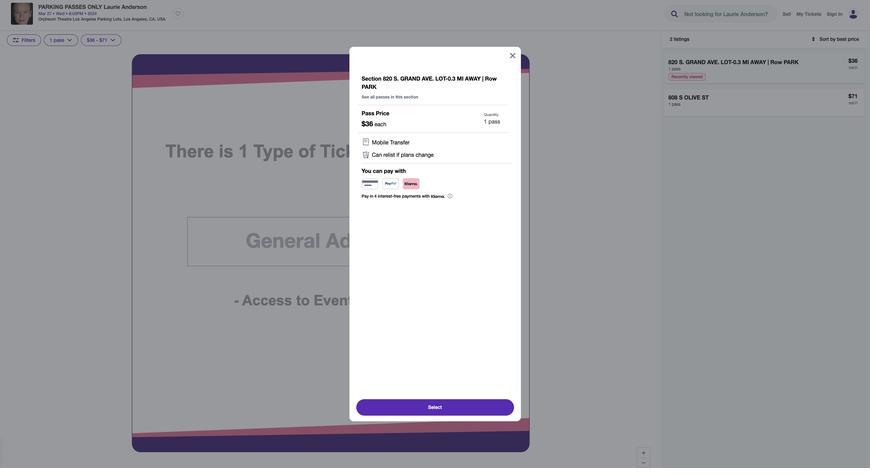 Task type: describe. For each thing, give the bounding box(es) containing it.
8:00pm
[[69, 11, 83, 16]]

grand inside 820 s. grand ave. lot-0.3 mi away | row park 1 pass
[[686, 59, 706, 65]]

price
[[376, 110, 390, 117]]

2
[[670, 36, 673, 42]]

transfer
[[390, 140, 410, 146]]

orpheum theatre los angeles parking lots link
[[38, 16, 121, 22]]

olive
[[685, 94, 701, 101]]

1 inside button
[[50, 37, 52, 43]]

sell
[[783, 11, 792, 17]]

sign in link
[[828, 11, 843, 17]]

this
[[396, 95, 403, 100]]

interest-
[[378, 194, 394, 199]]

pass inside button
[[54, 37, 64, 43]]

sign in
[[828, 11, 843, 17]]

1 pass button
[[44, 34, 78, 46]]

pass price $36 each
[[362, 110, 390, 128]]

see all passes in this section button
[[362, 95, 419, 100]]

price
[[849, 36, 860, 42]]

row inside | row park
[[486, 75, 497, 82]]

filters button
[[7, 34, 41, 46]]

mobile transfer
[[372, 140, 410, 146]]

laurie
[[104, 3, 120, 10]]

if
[[397, 152, 400, 158]]

in
[[839, 11, 843, 17]]

quantity
[[484, 113, 499, 117]]

pay
[[362, 194, 369, 199]]

sell link
[[783, 11, 792, 17]]

ave. inside 820 s. grand ave. lot-0.3 mi away | row park 1 pass
[[708, 59, 720, 65]]

$71 each
[[849, 93, 859, 105]]

sign
[[828, 11, 838, 17]]

can relist if plans change
[[372, 152, 434, 158]]

pay in 4 interest-free payments with
[[362, 194, 430, 199]]

pay
[[384, 168, 394, 174]]

usa
[[157, 16, 166, 22]]

0 horizontal spatial 0.3
[[448, 75, 456, 82]]

laurie anderson tickets image
[[11, 3, 33, 25]]

relist
[[384, 152, 395, 158]]

payments
[[402, 194, 421, 199]]

808 s olive st 1 pass
[[669, 94, 709, 107]]

in inside button
[[391, 95, 395, 100]]

listings
[[674, 36, 690, 42]]

$71 inside button
[[99, 37, 108, 43]]

st
[[703, 94, 709, 101]]

808
[[669, 94, 678, 101]]

| row park
[[362, 75, 497, 90]]

ca,
[[149, 16, 156, 22]]

orpheum
[[38, 16, 56, 22]]

select
[[429, 405, 442, 410]]

filters
[[22, 37, 35, 43]]

all
[[371, 95, 375, 100]]

section 820 s. grand ave. lot-0.3 mi away
[[362, 75, 481, 82]]

away inside 820 s. grand ave. lot-0.3 mi away | row park 1 pass
[[751, 59, 767, 65]]

see
[[362, 95, 369, 100]]

you can pay with
[[362, 168, 406, 174]]

$36 - $71
[[87, 37, 108, 43]]

pass
[[362, 110, 375, 117]]

parking passes only laurie anderson link
[[38, 3, 166, 11]]

1 vertical spatial mi
[[457, 75, 464, 82]]

my tickets
[[797, 11, 822, 17]]

section
[[362, 75, 382, 82]]

1 inside 820 s. grand ave. lot-0.3 mi away | row park 1 pass
[[669, 67, 671, 71]]

viewed
[[690, 74, 703, 79]]

recently
[[672, 74, 689, 79]]

sort by best price
[[820, 36, 860, 42]]

can
[[373, 168, 383, 174]]

4
[[375, 194, 377, 199]]

passes
[[376, 95, 390, 100]]

tickets
[[806, 11, 822, 17]]

Not looking for Laurie Anderson? search field
[[679, 5, 777, 22]]

best
[[838, 36, 848, 42]]

1 vertical spatial in
[[370, 194, 374, 199]]

1 horizontal spatial with
[[422, 194, 430, 199]]

quantity 1 pass
[[484, 113, 501, 125]]

parking
[[97, 16, 112, 22]]

only
[[88, 3, 102, 10]]

zoom in button image
[[642, 450, 647, 456]]

1 vertical spatial $71
[[849, 93, 859, 99]]



Task type: vqa. For each thing, say whether or not it's contained in the screenshot.
the middle •
yes



Task type: locate. For each thing, give the bounding box(es) containing it.
in
[[391, 95, 395, 100], [370, 194, 374, 199]]

0 horizontal spatial los
[[73, 16, 80, 22]]

each inside pass price $36 each
[[375, 121, 387, 128]]

1 inside quantity 1 pass
[[484, 119, 487, 125]]

0 vertical spatial park
[[785, 59, 800, 65]]

mi
[[743, 59, 750, 65], [457, 75, 464, 82]]

you
[[362, 168, 372, 174]]

1 down orpheum
[[50, 37, 52, 43]]

$36 - $71 button
[[81, 34, 122, 46]]

in left the 4
[[370, 194, 374, 199]]

1 up "808"
[[669, 67, 671, 71]]

27
[[47, 11, 52, 16]]

lot- inside 820 s. grand ave. lot-0.3 mi away | row park 1 pass
[[722, 59, 734, 65]]

2 listings
[[670, 36, 690, 42]]

3 • from the left
[[84, 11, 87, 16]]

los down 8:00pm
[[73, 16, 80, 22]]

0 vertical spatial ave.
[[708, 59, 720, 65]]

1 los from the left
[[73, 16, 80, 22]]

1 horizontal spatial 0.3
[[734, 59, 742, 65]]

1 horizontal spatial grand
[[686, 59, 706, 65]]

$36
[[87, 37, 95, 43], [849, 57, 859, 64], [362, 120, 373, 128]]

1 vertical spatial with
[[422, 194, 430, 199]]

1 vertical spatial row
[[486, 75, 497, 82]]

1 vertical spatial each
[[850, 101, 859, 105]]

0 vertical spatial $71
[[99, 37, 108, 43]]

1 horizontal spatial lot-
[[722, 59, 734, 65]]

1 horizontal spatial away
[[751, 59, 767, 65]]

park inside | row park
[[362, 84, 377, 90]]

can
[[372, 152, 382, 158]]

• up angeles at left top
[[84, 11, 87, 16]]

recently viewed
[[672, 74, 703, 79]]

0 vertical spatial row
[[771, 59, 783, 65]]

0 vertical spatial away
[[751, 59, 767, 65]]

| inside | row park
[[483, 75, 484, 82]]

0 vertical spatial |
[[768, 59, 770, 65]]

plans
[[401, 152, 415, 158]]

grand up section
[[401, 75, 421, 82]]

grand up the viewed
[[686, 59, 706, 65]]

1 horizontal spatial •
[[66, 11, 68, 16]]

away
[[751, 59, 767, 65], [466, 75, 481, 82]]

0 vertical spatial with
[[395, 168, 406, 174]]

1 pass
[[50, 37, 64, 43]]

with
[[395, 168, 406, 174], [422, 194, 430, 199]]

mobile
[[372, 140, 389, 146]]

sort
[[820, 36, 830, 42]]

zoom out button image
[[642, 460, 647, 466]]

each inside $36 each
[[850, 65, 859, 70]]

1 inside "808 s olive st 1 pass"
[[669, 102, 671, 107]]

0 vertical spatial s.
[[680, 59, 685, 65]]

s. up this
[[394, 75, 399, 82]]

0 vertical spatial in
[[391, 95, 395, 100]]

1 vertical spatial grand
[[401, 75, 421, 82]]

each inside $71 each
[[850, 101, 859, 105]]

by
[[831, 36, 836, 42]]

pass inside quantity 1 pass
[[489, 119, 501, 125]]

-
[[96, 37, 98, 43]]

820 right section
[[383, 75, 393, 82]]

0 vertical spatial $36
[[87, 37, 95, 43]]

2 vertical spatial each
[[375, 121, 387, 128]]

1 horizontal spatial row
[[771, 59, 783, 65]]

• up theatre
[[66, 11, 68, 16]]

select link
[[357, 399, 514, 416]]

pass inside 820 s. grand ave. lot-0.3 mi away | row park 1 pass
[[673, 67, 681, 71]]

0 horizontal spatial $36
[[87, 37, 95, 43]]

s. up the recently
[[680, 59, 685, 65]]

$36 left -
[[87, 37, 95, 43]]

0 horizontal spatial lot-
[[436, 75, 448, 82]]

s
[[680, 94, 683, 101]]

angeles
[[81, 16, 96, 22]]

parking passes only laurie anderson mar 27 • wed • 8:00pm • 2024 orpheum theatre los angeles parking lots , los angeles, ca, usa
[[38, 3, 166, 22]]

0 horizontal spatial in
[[370, 194, 374, 199]]

each for $36
[[850, 65, 859, 70]]

$36 for $36 - $71
[[87, 37, 95, 43]]

in left this
[[391, 95, 395, 100]]

ave.
[[708, 59, 720, 65], [422, 75, 434, 82]]

pass down quantity
[[489, 119, 501, 125]]

with right pay on the left of the page
[[395, 168, 406, 174]]

pass inside "808 s olive st 1 pass"
[[673, 102, 681, 107]]

$36 inside pass price $36 each
[[362, 120, 373, 128]]

s. inside 820 s. grand ave. lot-0.3 mi away | row park 1 pass
[[680, 59, 685, 65]]

$36 each
[[849, 57, 859, 70]]

park inside 820 s. grand ave. lot-0.3 mi away | row park 1 pass
[[785, 59, 800, 65]]

0 horizontal spatial $71
[[99, 37, 108, 43]]

1 down quantity
[[484, 119, 487, 125]]

angeles,
[[132, 16, 148, 22]]

1 horizontal spatial ave.
[[708, 59, 720, 65]]

pass down theatre
[[54, 37, 64, 43]]

0 horizontal spatial row
[[486, 75, 497, 82]]

$36 for $36 each
[[849, 57, 859, 64]]

grand
[[686, 59, 706, 65], [401, 75, 421, 82]]

2 vertical spatial $36
[[362, 120, 373, 128]]

lot-
[[722, 59, 734, 65], [436, 75, 448, 82]]

s.
[[680, 59, 685, 65], [394, 75, 399, 82]]

0 horizontal spatial with
[[395, 168, 406, 174]]

theatre
[[57, 16, 72, 22]]

lots
[[113, 16, 121, 22]]

see all passes in this section
[[362, 95, 419, 100]]

1 horizontal spatial in
[[391, 95, 395, 100]]

$36 down pass
[[362, 120, 373, 128]]

1 vertical spatial 820
[[383, 75, 393, 82]]

parking
[[38, 3, 63, 10]]

pass up the recently
[[673, 67, 681, 71]]

passes
[[65, 3, 86, 10]]

2 los from the left
[[124, 16, 131, 22]]

park
[[785, 59, 800, 65], [362, 84, 377, 90]]

2024
[[88, 11, 97, 16]]

mar
[[38, 11, 46, 16]]

my
[[797, 11, 804, 17]]

0.3 inside 820 s. grand ave. lot-0.3 mi away | row park 1 pass
[[734, 59, 742, 65]]

0 horizontal spatial •
[[53, 11, 55, 16]]

1 vertical spatial $36
[[849, 57, 859, 64]]

0 vertical spatial 0.3
[[734, 59, 742, 65]]

1 vertical spatial 0.3
[[448, 75, 456, 82]]

pass down "808"
[[673, 102, 681, 107]]

0 horizontal spatial park
[[362, 84, 377, 90]]

| inside 820 s. grand ave. lot-0.3 mi away | row park 1 pass
[[768, 59, 770, 65]]

change
[[416, 152, 434, 158]]

0 vertical spatial 820
[[669, 59, 678, 65]]

anderson
[[122, 3, 147, 10]]

1 horizontal spatial park
[[785, 59, 800, 65]]

1 vertical spatial park
[[362, 84, 377, 90]]

0 horizontal spatial |
[[483, 75, 484, 82]]

1 vertical spatial lot-
[[436, 75, 448, 82]]

los
[[73, 16, 80, 22], [124, 16, 131, 22]]

free
[[394, 194, 401, 199]]

820 up the recently
[[669, 59, 678, 65]]

$36 inside $36 - $71 button
[[87, 37, 95, 43]]

$71
[[99, 37, 108, 43], [849, 93, 859, 99]]

820
[[669, 59, 678, 65], [383, 75, 393, 82]]

1 vertical spatial s.
[[394, 75, 399, 82]]

select button
[[357, 399, 514, 416]]

0 horizontal spatial grand
[[401, 75, 421, 82]]

0 horizontal spatial ave.
[[422, 75, 434, 82]]

$71 right -
[[99, 37, 108, 43]]

2 horizontal spatial $36
[[849, 57, 859, 64]]

820 s. grand ave. lot-0.3 mi away | row park 1 pass
[[669, 59, 800, 71]]

pass
[[54, 37, 64, 43], [673, 67, 681, 71], [673, 102, 681, 107], [489, 119, 501, 125]]

row inside 820 s. grand ave. lot-0.3 mi away | row park 1 pass
[[771, 59, 783, 65]]

1 down "808"
[[669, 102, 671, 107]]

row
[[771, 59, 783, 65], [486, 75, 497, 82]]

|
[[768, 59, 770, 65], [483, 75, 484, 82]]

1 vertical spatial away
[[466, 75, 481, 82]]

each for $71
[[850, 101, 859, 105]]

2 • from the left
[[66, 11, 68, 16]]

1 horizontal spatial los
[[124, 16, 131, 22]]

with right payments
[[422, 194, 430, 199]]

section
[[404, 95, 419, 100]]

•
[[53, 11, 55, 16], [66, 11, 68, 16], [84, 11, 87, 16]]

mi inside 820 s. grand ave. lot-0.3 mi away | row park 1 pass
[[743, 59, 750, 65]]

0 horizontal spatial 820
[[383, 75, 393, 82]]

820 inside 820 s. grand ave. lot-0.3 mi away | row park 1 pass
[[669, 59, 678, 65]]

0 horizontal spatial away
[[466, 75, 481, 82]]

tooltip image
[[448, 194, 453, 199]]

• right 27
[[53, 11, 55, 16]]

$36 down price
[[849, 57, 859, 64]]

2 horizontal spatial •
[[84, 11, 87, 16]]

,
[[121, 16, 122, 22]]

1 horizontal spatial mi
[[743, 59, 750, 65]]

0 vertical spatial each
[[850, 65, 859, 70]]

1 horizontal spatial $36
[[362, 120, 373, 128]]

0.3
[[734, 59, 742, 65], [448, 75, 456, 82]]

1 horizontal spatial 820
[[669, 59, 678, 65]]

0 horizontal spatial mi
[[457, 75, 464, 82]]

0 vertical spatial grand
[[686, 59, 706, 65]]

0 vertical spatial lot-
[[722, 59, 734, 65]]

wed
[[56, 11, 65, 16]]

0 horizontal spatial s.
[[394, 75, 399, 82]]

$71 down $36 each
[[849, 93, 859, 99]]

my tickets link
[[797, 11, 822, 17]]

1 horizontal spatial $71
[[849, 93, 859, 99]]

1 vertical spatial ave.
[[422, 75, 434, 82]]

0 vertical spatial mi
[[743, 59, 750, 65]]

los right ,
[[124, 16, 131, 22]]

1 • from the left
[[53, 11, 55, 16]]

each
[[850, 65, 859, 70], [850, 101, 859, 105], [375, 121, 387, 128]]

1 vertical spatial |
[[483, 75, 484, 82]]

1
[[50, 37, 52, 43], [669, 67, 671, 71], [669, 102, 671, 107], [484, 119, 487, 125]]

1 horizontal spatial |
[[768, 59, 770, 65]]

1 horizontal spatial s.
[[680, 59, 685, 65]]



